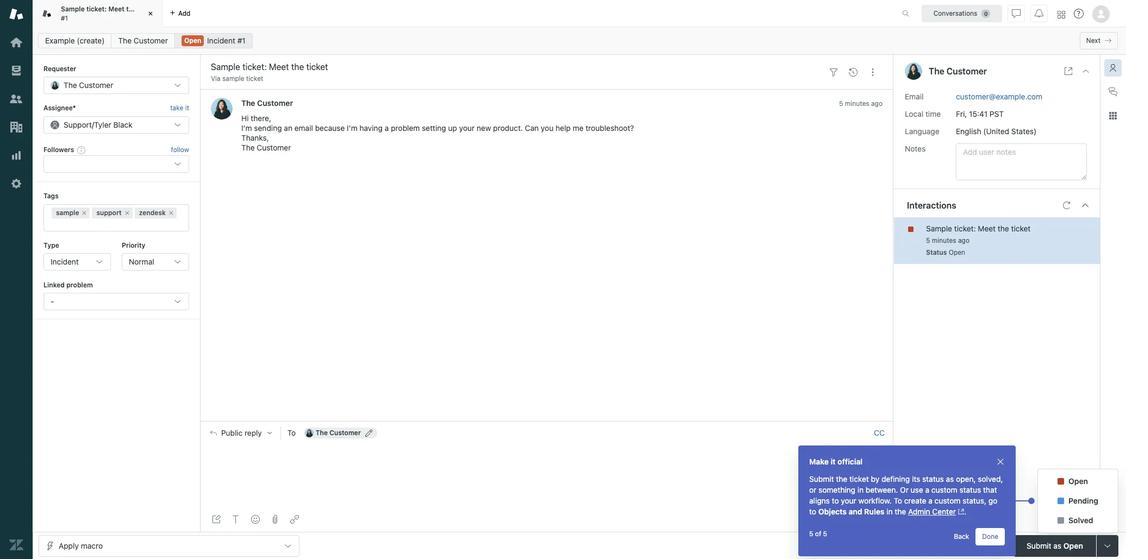 Task type: describe. For each thing, give the bounding box(es) containing it.
back
[[954, 533, 969, 541]]

the inside the customer link
[[118, 36, 132, 45]]

(united
[[983, 126, 1009, 136]]

view more details image
[[1064, 67, 1073, 76]]

priority
[[122, 241, 145, 249]]

new
[[477, 124, 491, 133]]

take
[[170, 104, 183, 112]]

setting
[[422, 124, 446, 133]]

back button
[[948, 528, 976, 546]]

workflow.
[[859, 496, 892, 505]]

of
[[815, 530, 821, 538]]

to for to
[[287, 428, 296, 438]]

linked
[[43, 281, 65, 289]]

time
[[926, 109, 941, 118]]

admin image
[[9, 177, 23, 191]]

Subject field
[[209, 60, 822, 73]]

fri,
[[956, 109, 967, 118]]

to create a custom status, go to
[[809, 496, 997, 516]]

close image
[[1082, 67, 1090, 76]]

customer@example.com
[[956, 92, 1042, 101]]

open,
[[956, 474, 976, 484]]

interactions
[[907, 200, 956, 210]]

the inside sample ticket: meet the ticket #1
[[126, 5, 137, 13]]

1 vertical spatial 5 minutes ago text field
[[926, 236, 970, 244]]

custom inside to create a custom status, go to
[[935, 496, 961, 505]]

and
[[849, 507, 862, 516]]

tabs tab list
[[33, 0, 891, 27]]

1 i'm from the left
[[241, 124, 252, 133]]

normal button
[[122, 253, 189, 271]]

its
[[912, 474, 920, 484]]

incident
[[51, 257, 79, 266]]

english
[[956, 126, 981, 136]]

events image
[[849, 68, 858, 76]]

conversations button
[[922, 5, 1002, 22]]

because
[[315, 124, 345, 133]]

example (create) button
[[38, 33, 112, 48]]

open inside sample ticket: meet the ticket 5 minutes ago status open
[[949, 248, 965, 256]]

done
[[982, 533, 998, 541]]

status
[[926, 248, 947, 256]]

organizations image
[[9, 120, 23, 134]]

can
[[525, 124, 539, 133]]

ticket: for sample ticket: meet the ticket #1
[[86, 5, 107, 13]]

you
[[541, 124, 554, 133]]

up
[[448, 124, 457, 133]]

0 horizontal spatial minutes
[[845, 100, 869, 108]]

take it button
[[170, 103, 189, 114]]

status,
[[963, 496, 986, 505]]

customer up customer@example.com
[[947, 66, 987, 76]]

customer up there,
[[257, 99, 293, 108]]

0 horizontal spatial problem
[[66, 281, 93, 289]]

there,
[[251, 114, 271, 123]]

the up hi on the left
[[241, 99, 255, 108]]

custom inside "submit the ticket by defining its status as open, solved, or something in between. or use a custom status that aligns to your workflow."
[[931, 485, 957, 495]]

insert emojis image
[[251, 515, 260, 524]]

pst
[[990, 109, 1004, 118]]

1 vertical spatial close image
[[996, 458, 1005, 466]]

main element
[[0, 0, 33, 559]]

sample
[[222, 74, 244, 83]]

by
[[871, 474, 879, 484]]

the customer up there,
[[241, 99, 293, 108]]

done button
[[976, 528, 1005, 546]]

aligns
[[809, 496, 830, 505]]

next
[[1086, 36, 1101, 45]]

Add user notes text field
[[956, 143, 1087, 180]]

follow
[[171, 146, 189, 154]]

apps image
[[1109, 111, 1117, 120]]

admin center link
[[908, 507, 964, 516]]

make it official
[[809, 457, 863, 466]]

solved,
[[978, 474, 1003, 484]]

it for make
[[831, 457, 836, 466]]

objects and rules in the
[[818, 507, 908, 516]]

2 i'm from the left
[[347, 124, 357, 133]]

local time
[[905, 109, 941, 118]]

sending
[[254, 124, 282, 133]]

solved
[[1069, 516, 1093, 525]]

or
[[809, 485, 817, 495]]

go
[[988, 496, 997, 505]]

something
[[819, 485, 855, 495]]

it for take
[[185, 104, 189, 112]]

thanks,
[[241, 133, 269, 143]]

or
[[900, 485, 909, 495]]

pending
[[1069, 496, 1098, 505]]

the right "customer@example.com" icon
[[316, 429, 328, 437]]

type
[[43, 241, 59, 249]]

ticket inside "submit the ticket by defining its status as open, solved, or something in between. or use a custom status that aligns to your workflow."
[[849, 474, 869, 484]]

ticket: for sample ticket: meet the ticket 5 minutes ago status open
[[954, 224, 976, 233]]

0 horizontal spatial 5 minutes ago text field
[[839, 100, 883, 108]]

the inside "submit the ticket by defining its status as open, solved, or something in between. or use a custom status that aligns to your workflow."
[[836, 474, 847, 484]]

official
[[838, 457, 863, 466]]

#1
[[61, 14, 68, 22]]

open inside 'secondary' element
[[184, 36, 201, 45]]

secondary element
[[33, 30, 1126, 52]]

cc
[[874, 428, 885, 438]]

avatar image
[[211, 98, 233, 120]]

displays possible ticket submission types image
[[1103, 542, 1112, 550]]

15:41
[[969, 109, 988, 118]]

your inside hi there, i'm sending an email because i'm having a problem setting up your new product. can you help me troubleshoot? thanks, the customer
[[459, 124, 475, 133]]

the customer up fri,
[[929, 66, 987, 76]]

the inside hi there, i'm sending an email because i'm having a problem setting up your new product. can you help me troubleshoot? thanks, the customer
[[241, 143, 255, 152]]

get help image
[[1074, 9, 1084, 18]]

hi
[[241, 114, 249, 123]]

cc button
[[874, 428, 885, 438]]

incident button
[[43, 253, 111, 271]]

the customer right "customer@example.com" icon
[[316, 429, 361, 437]]

linked problem
[[43, 281, 93, 289]]

user image
[[905, 63, 922, 80]]

notes
[[905, 144, 926, 153]]

example (create)
[[45, 36, 105, 45]]

english (united states)
[[956, 126, 1037, 136]]

to for to create a custom status, go to
[[894, 496, 902, 505]]

take it
[[170, 104, 189, 112]]

admin
[[908, 507, 930, 516]]



Task type: locate. For each thing, give the bounding box(es) containing it.
1 horizontal spatial your
[[841, 496, 856, 505]]

rules
[[864, 507, 884, 516]]

language
[[905, 126, 939, 136]]

status right its
[[922, 474, 944, 484]]

meet inside sample ticket: meet the ticket #1
[[108, 5, 124, 13]]

it inside take it button
[[185, 104, 189, 112]]

meet for sample ticket: meet the ticket #1
[[108, 5, 124, 13]]

sample ticket: meet the ticket 5 minutes ago status open
[[926, 224, 1031, 256]]

meet
[[108, 5, 124, 13], [978, 224, 996, 233]]

1 horizontal spatial status
[[960, 485, 981, 495]]

(opens in a new tab) image
[[956, 509, 964, 515]]

sample up status
[[926, 224, 952, 233]]

1 vertical spatial meet
[[978, 224, 996, 233]]

5 minutes ago text field up status
[[926, 236, 970, 244]]

close image
[[145, 8, 156, 19], [996, 458, 1005, 466]]

get started image
[[9, 35, 23, 49]]

1 vertical spatial the customer link
[[241, 99, 293, 108]]

1 horizontal spatial sample
[[926, 224, 952, 233]]

5 minutes ago text field
[[839, 100, 883, 108], [926, 236, 970, 244]]

sample for sample ticket: meet the ticket 5 minutes ago status open
[[926, 224, 952, 233]]

tab containing sample ticket: meet the ticket
[[33, 0, 163, 27]]

sample inside sample ticket: meet the ticket 5 minutes ago status open
[[926, 224, 952, 233]]

sample
[[61, 5, 85, 13], [926, 224, 952, 233]]

1 vertical spatial a
[[925, 485, 929, 495]]

the customer down sample ticket: meet the ticket #1
[[118, 36, 168, 45]]

center
[[932, 507, 956, 516]]

the customer link up there,
[[241, 99, 293, 108]]

1 vertical spatial ago
[[958, 236, 970, 244]]

2 vertical spatial a
[[928, 496, 933, 505]]

minutes down events icon
[[845, 100, 869, 108]]

0 vertical spatial ticket:
[[86, 5, 107, 13]]

0 horizontal spatial your
[[459, 124, 475, 133]]

1 vertical spatial status
[[960, 485, 981, 495]]

your inside "submit the ticket by defining its status as open, solved, or something in between. or use a custom status that aligns to your workflow."
[[841, 496, 856, 505]]

i'm left having
[[347, 124, 357, 133]]

the
[[118, 36, 132, 45], [929, 66, 944, 76], [241, 99, 255, 108], [241, 143, 255, 152], [316, 429, 328, 437]]

1 horizontal spatial in
[[887, 507, 893, 516]]

1 vertical spatial submit
[[1027, 541, 1051, 550]]

follow button
[[171, 145, 189, 155]]

it inside make it official dialog
[[831, 457, 836, 466]]

your
[[459, 124, 475, 133], [841, 496, 856, 505]]

edit user image
[[365, 430, 373, 437]]

via sample ticket
[[211, 74, 263, 83]]

add attachment image
[[271, 515, 279, 524]]

zendesk image
[[9, 538, 23, 552]]

the down "thanks,"
[[241, 143, 255, 152]]

0 horizontal spatial sample
[[61, 5, 85, 13]]

1 horizontal spatial the customer link
[[241, 99, 293, 108]]

the right the user image
[[929, 66, 944, 76]]

add link (cmd k) image
[[290, 515, 299, 524]]

reporting image
[[9, 148, 23, 163]]

1 horizontal spatial it
[[831, 457, 836, 466]]

the customer link
[[111, 33, 175, 48], [241, 99, 293, 108]]

next button
[[1080, 32, 1118, 49]]

i'm
[[241, 124, 252, 133], [347, 124, 357, 133]]

.
[[964, 507, 967, 516]]

1 horizontal spatial close image
[[996, 458, 1005, 466]]

1 horizontal spatial 5 minutes ago text field
[[926, 236, 970, 244]]

ticket:
[[86, 5, 107, 13], [954, 224, 976, 233]]

submit inside "submit the ticket by defining its status as open, solved, or something in between. or use a custom status that aligns to your workflow."
[[809, 474, 834, 484]]

the down sample ticket: meet the ticket #1
[[118, 36, 132, 45]]

a inside to create a custom status, go to
[[928, 496, 933, 505]]

an
[[284, 124, 292, 133]]

ticket inside sample ticket: meet the ticket 5 minutes ago status open
[[1011, 224, 1031, 233]]

defining
[[882, 474, 910, 484]]

format text image
[[232, 515, 240, 524]]

1 horizontal spatial submit
[[1027, 541, 1051, 550]]

to inside to create a custom status, go to
[[809, 507, 816, 516]]

1 vertical spatial custom
[[935, 496, 961, 505]]

ticket: down interactions
[[954, 224, 976, 233]]

5 minutes ago
[[839, 100, 883, 108]]

objects
[[818, 507, 847, 516]]

local
[[905, 109, 924, 118]]

1 horizontal spatial i'm
[[347, 124, 357, 133]]

ticket inside sample ticket: meet the ticket #1
[[138, 5, 157, 13]]

0 horizontal spatial to
[[287, 428, 296, 438]]

the
[[126, 5, 137, 13], [998, 224, 1009, 233], [836, 474, 847, 484], [895, 507, 906, 516]]

problem inside hi there, i'm sending an email because i'm having a problem setting up your new product. can you help me troubleshoot? thanks, the customer
[[391, 124, 420, 133]]

1 vertical spatial ticket:
[[954, 224, 976, 233]]

1 vertical spatial problem
[[66, 281, 93, 289]]

0 horizontal spatial to
[[809, 507, 816, 516]]

1 horizontal spatial as
[[1053, 541, 1062, 550]]

submit
[[809, 474, 834, 484], [1027, 541, 1051, 550]]

submit right 'done' button
[[1027, 541, 1051, 550]]

0 vertical spatial to
[[287, 428, 296, 438]]

me
[[573, 124, 584, 133]]

problem left setting
[[391, 124, 420, 133]]

customer context image
[[1109, 64, 1117, 72]]

to
[[287, 428, 296, 438], [894, 496, 902, 505]]

0 horizontal spatial status
[[922, 474, 944, 484]]

0 vertical spatial it
[[185, 104, 189, 112]]

a inside "submit the ticket by defining its status as open, solved, or something in between. or use a custom status that aligns to your workflow."
[[925, 485, 929, 495]]

0 horizontal spatial the customer link
[[111, 33, 175, 48]]

help
[[556, 124, 571, 133]]

status up status, on the right of the page
[[960, 485, 981, 495]]

in right rules
[[887, 507, 893, 516]]

hi there, i'm sending an email because i'm having a problem setting up your new product. can you help me troubleshoot? thanks, the customer
[[241, 114, 634, 152]]

a up admin center at the bottom of the page
[[928, 496, 933, 505]]

1 horizontal spatial to
[[832, 496, 839, 505]]

customer inside hi there, i'm sending an email because i'm having a problem setting up your new product. can you help me troubleshoot? thanks, the customer
[[257, 143, 291, 152]]

email
[[905, 92, 924, 101]]

minutes up status
[[932, 236, 956, 244]]

that
[[983, 485, 997, 495]]

a
[[385, 124, 389, 133], [925, 485, 929, 495], [928, 496, 933, 505]]

admin center
[[908, 507, 956, 516]]

meet inside sample ticket: meet the ticket 5 minutes ago status open
[[978, 224, 996, 233]]

1 vertical spatial to
[[894, 496, 902, 505]]

Public reply composer text field
[[205, 445, 880, 468]]

0 horizontal spatial as
[[946, 474, 954, 484]]

normal
[[129, 257, 154, 266]]

submit for submit the ticket by defining its status as open, solved, or something in between. or use a custom status that aligns to your workflow.
[[809, 474, 834, 484]]

1 horizontal spatial ago
[[958, 236, 970, 244]]

in up workflow.
[[858, 485, 864, 495]]

the customer link inside 'secondary' element
[[111, 33, 175, 48]]

0 vertical spatial as
[[946, 474, 954, 484]]

customers image
[[9, 92, 23, 106]]

submit for submit as open
[[1027, 541, 1051, 550]]

0 vertical spatial the customer link
[[111, 33, 175, 48]]

0 vertical spatial close image
[[145, 8, 156, 19]]

to left "customer@example.com" icon
[[287, 428, 296, 438]]

0 vertical spatial 5 minutes ago text field
[[839, 100, 883, 108]]

via
[[211, 74, 220, 83]]

0 vertical spatial to
[[832, 496, 839, 505]]

as left open,
[[946, 474, 954, 484]]

0 vertical spatial a
[[385, 124, 389, 133]]

the customer link down sample ticket: meet the ticket #1
[[111, 33, 175, 48]]

0 vertical spatial submit
[[809, 474, 834, 484]]

open
[[184, 36, 201, 45], [949, 248, 965, 256], [1069, 476, 1088, 486], [1064, 541, 1083, 550]]

0 vertical spatial in
[[858, 485, 864, 495]]

1 horizontal spatial ticket:
[[954, 224, 976, 233]]

1 vertical spatial it
[[831, 457, 836, 466]]

between.
[[866, 485, 898, 495]]

a inside hi there, i'm sending an email because i'm having a problem setting up your new product. can you help me troubleshoot? thanks, the customer
[[385, 124, 389, 133]]

0 horizontal spatial submit
[[809, 474, 834, 484]]

5 minutes ago text field down events icon
[[839, 100, 883, 108]]

1 vertical spatial your
[[841, 496, 856, 505]]

ticket: inside sample ticket: meet the ticket #1
[[86, 5, 107, 13]]

ago inside sample ticket: meet the ticket 5 minutes ago status open
[[958, 236, 970, 244]]

the inside sample ticket: meet the ticket 5 minutes ago status open
[[998, 224, 1009, 233]]

0 vertical spatial meet
[[108, 5, 124, 13]]

problem down incident popup button
[[66, 281, 93, 289]]

customer down sample ticket: meet the ticket #1
[[134, 36, 168, 45]]

0 horizontal spatial ticket:
[[86, 5, 107, 13]]

0 vertical spatial minutes
[[845, 100, 869, 108]]

0 vertical spatial ago
[[871, 100, 883, 108]]

0 horizontal spatial in
[[858, 485, 864, 495]]

having
[[360, 124, 383, 133]]

0 horizontal spatial ago
[[871, 100, 883, 108]]

sample inside sample ticket: meet the ticket #1
[[61, 5, 85, 13]]

tab
[[33, 0, 163, 27]]

your up and
[[841, 496, 856, 505]]

i'm down hi on the left
[[241, 124, 252, 133]]

product.
[[493, 124, 523, 133]]

to down aligns
[[809, 507, 816, 516]]

to down or
[[894, 496, 902, 505]]

zendesk support image
[[9, 7, 23, 21]]

make it official dialog
[[798, 446, 1016, 557]]

the customer inside 'secondary' element
[[118, 36, 168, 45]]

(create)
[[77, 36, 105, 45]]

a right the use
[[925, 485, 929, 495]]

draft mode image
[[212, 515, 221, 524]]

1 vertical spatial sample
[[926, 224, 952, 233]]

make
[[809, 457, 829, 466]]

0 vertical spatial sample
[[61, 5, 85, 13]]

0 horizontal spatial meet
[[108, 5, 124, 13]]

states)
[[1011, 126, 1037, 136]]

ticket: inside sample ticket: meet the ticket 5 minutes ago status open
[[954, 224, 976, 233]]

0 vertical spatial status
[[922, 474, 944, 484]]

1 horizontal spatial problem
[[391, 124, 420, 133]]

zendesk products image
[[1058, 11, 1065, 18]]

as inside "submit the ticket by defining its status as open, solved, or something in between. or use a custom status that aligns to your workflow."
[[946, 474, 954, 484]]

customer left edit user icon
[[329, 429, 361, 437]]

5
[[839, 100, 843, 108], [926, 236, 930, 244], [809, 530, 813, 538], [823, 530, 827, 538]]

email
[[294, 124, 313, 133]]

1 vertical spatial to
[[809, 507, 816, 516]]

0 vertical spatial your
[[459, 124, 475, 133]]

use
[[911, 485, 923, 495]]

to down something in the bottom of the page
[[832, 496, 839, 505]]

submit as open
[[1027, 541, 1083, 550]]

sample up "#1"
[[61, 5, 85, 13]]

your right up
[[459, 124, 475, 133]]

submit up or
[[809, 474, 834, 484]]

0 horizontal spatial close image
[[145, 8, 156, 19]]

example
[[45, 36, 75, 45]]

minutes inside sample ticket: meet the ticket 5 minutes ago status open
[[932, 236, 956, 244]]

in
[[858, 485, 864, 495], [887, 507, 893, 516]]

customer
[[134, 36, 168, 45], [947, 66, 987, 76], [257, 99, 293, 108], [257, 143, 291, 152], [329, 429, 361, 437]]

1 vertical spatial minutes
[[932, 236, 956, 244]]

customer down sending
[[257, 143, 291, 152]]

0 horizontal spatial it
[[185, 104, 189, 112]]

as
[[946, 474, 954, 484], [1053, 541, 1062, 550]]

custom
[[931, 485, 957, 495], [935, 496, 961, 505]]

sample ticket: meet the ticket #1
[[61, 5, 157, 22]]

5 of 5 back
[[809, 530, 969, 541]]

1 horizontal spatial minutes
[[932, 236, 956, 244]]

conversations
[[934, 9, 977, 17]]

0 vertical spatial problem
[[391, 124, 420, 133]]

1 horizontal spatial meet
[[978, 224, 996, 233]]

1 vertical spatial in
[[887, 507, 893, 516]]

sample for sample ticket: meet the ticket #1
[[61, 5, 85, 13]]

0 vertical spatial custom
[[931, 485, 957, 495]]

customer inside 'secondary' element
[[134, 36, 168, 45]]

it
[[185, 104, 189, 112], [831, 457, 836, 466]]

ticket: up (create)
[[86, 5, 107, 13]]

1 vertical spatial as
[[1053, 541, 1062, 550]]

as left displays possible ticket submission types icon
[[1053, 541, 1062, 550]]

0 horizontal spatial i'm
[[241, 124, 252, 133]]

it right "take"
[[185, 104, 189, 112]]

5 inside sample ticket: meet the ticket 5 minutes ago status open
[[926, 236, 930, 244]]

ticket
[[138, 5, 157, 13], [246, 74, 263, 83], [1011, 224, 1031, 233], [849, 474, 869, 484]]

in inside "submit the ticket by defining its status as open, solved, or something in between. or use a custom status that aligns to your workflow."
[[858, 485, 864, 495]]

views image
[[9, 64, 23, 78]]

the customer
[[118, 36, 168, 45], [929, 66, 987, 76], [241, 99, 293, 108], [316, 429, 361, 437]]

to inside "submit the ticket by defining its status as open, solved, or something in between. or use a custom status that aligns to your workflow."
[[832, 496, 839, 505]]

to inside to create a custom status, go to
[[894, 496, 902, 505]]

it right make
[[831, 457, 836, 466]]

1 horizontal spatial to
[[894, 496, 902, 505]]

close image inside tab
[[145, 8, 156, 19]]

a right having
[[385, 124, 389, 133]]

status
[[922, 474, 944, 484], [960, 485, 981, 495]]

customer@example.com image
[[305, 429, 313, 438]]

fri, 15:41 pst
[[956, 109, 1004, 118]]

submit the ticket by defining its status as open, solved, or something in between. or use a custom status that aligns to your workflow.
[[809, 474, 1003, 505]]

troubleshoot?
[[586, 124, 634, 133]]

meet for sample ticket: meet the ticket 5 minutes ago status open
[[978, 224, 996, 233]]



Task type: vqa. For each thing, say whether or not it's contained in the screenshot.
Normal popup button
yes



